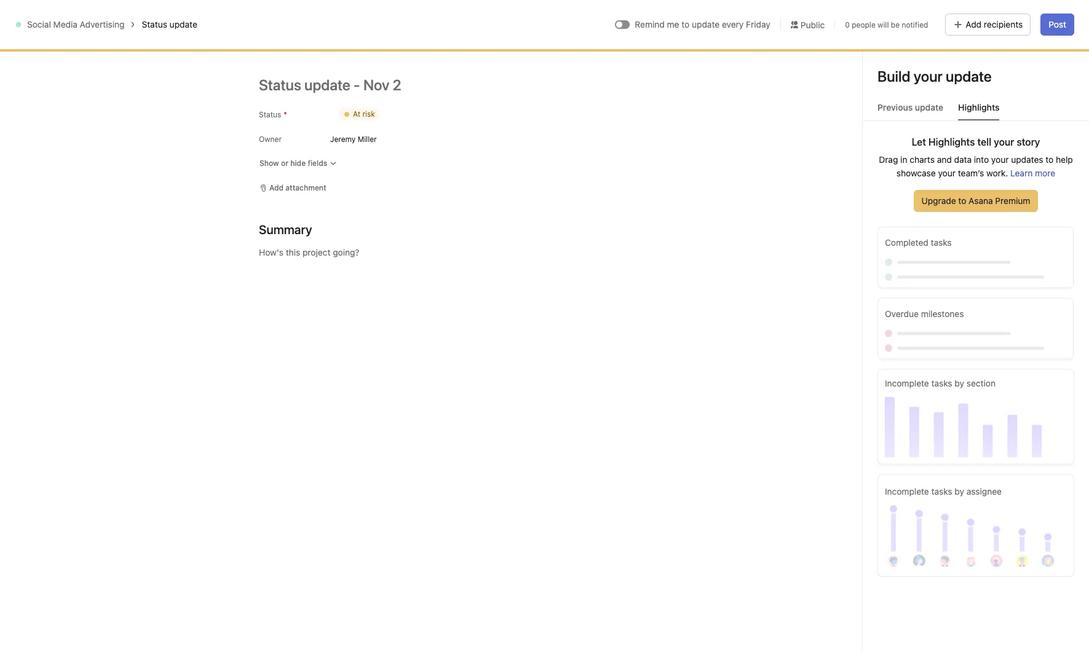Task type: locate. For each thing, give the bounding box(es) containing it.
add
[[966, 19, 982, 30], [269, 183, 284, 192]]

owner
[[259, 135, 282, 144]]

show left at
[[320, 113, 340, 122]]

highlights up and
[[928, 137, 975, 148]]

1 vertical spatial jm
[[877, 353, 887, 362]]

1 vertical spatial jeremy miller link
[[874, 288, 929, 299]]

me
[[667, 19, 679, 30]]

2 down the status update - nov 2 button
[[934, 290, 938, 299]]

1 horizontal spatial upgrade
[[1013, 10, 1043, 19]]

0 vertical spatial jeremy miller link
[[895, 178, 949, 189]]

status for status *
[[259, 110, 281, 119]]

ago inside project created jeremy miller 13 minutes ago
[[974, 402, 987, 411]]

social media advertising
[[27, 19, 125, 30]]

show for show examples
[[320, 113, 340, 122]]

to
[[682, 19, 690, 30], [1046, 154, 1054, 165], [958, 196, 966, 206]]

add inside popup button
[[269, 183, 284, 192]]

let highlights tell your story
[[912, 137, 1040, 148]]

- left nov 2
[[937, 135, 941, 146]]

highlights up let highlights tell your story
[[958, 102, 1000, 113]]

updates
[[1011, 154, 1043, 165]]

data
[[954, 154, 972, 165]]

asana
[[969, 196, 993, 206]]

0 vertical spatial to
[[682, 19, 690, 30]]

1 vertical spatial your
[[938, 168, 956, 178]]

add inside button
[[966, 19, 982, 30]]

your up work.
[[991, 154, 1009, 165]]

project roles
[[192, 250, 261, 264]]

add down or
[[269, 183, 284, 192]]

jeremy miller link down project created
[[874, 400, 929, 411]]

2 horizontal spatial 2
[[968, 274, 974, 285]]

miller down the status update - nov 2 button
[[907, 288, 929, 299]]

13 down project created
[[934, 402, 942, 411]]

update for status update
[[170, 19, 197, 30]]

0 vertical spatial show
[[320, 113, 340, 122]]

status update - nov 2 jeremy miller 2 minutes ago
[[874, 274, 983, 299]]

you joined 13 minutes ago
[[874, 320, 927, 344]]

learn more
[[1010, 168, 1055, 178]]

jeremy up you
[[874, 288, 904, 299]]

0 vertical spatial jm
[[911, 47, 921, 57]]

jeremy down show examples button
[[330, 134, 356, 144]]

status for status update
[[142, 19, 167, 30]]

show examples button
[[303, 109, 381, 126]]

1 horizontal spatial your
[[991, 154, 1009, 165]]

jm down notified
[[911, 47, 921, 57]]

notified
[[902, 20, 928, 29]]

your down and
[[938, 168, 956, 178]]

1 horizontal spatial show
[[320, 113, 340, 122]]

jeremy down project created
[[874, 400, 904, 411]]

- inside latest status update element
[[937, 135, 941, 146]]

0 horizontal spatial 2
[[895, 191, 899, 200]]

1 horizontal spatial 13
[[934, 402, 942, 411]]

- for nov 2
[[937, 135, 941, 146]]

status left *
[[259, 110, 281, 119]]

highlights
[[958, 102, 1000, 113], [928, 137, 975, 148]]

jeremy inside project created jeremy miller 13 minutes ago
[[874, 400, 904, 411]]

build
[[878, 68, 910, 85]]

jeremy miller link
[[895, 178, 949, 189], [874, 288, 929, 299], [874, 400, 929, 411]]

1 vertical spatial show
[[260, 159, 279, 168]]

nov
[[948, 274, 966, 285]]

status inside status update - nov 2 jeremy miller 2 minutes ago
[[874, 274, 904, 285]]

status right advertising
[[142, 19, 167, 30]]

jeremy down the in
[[895, 178, 925, 189]]

add for add recipients
[[966, 19, 982, 30]]

None text field
[[52, 35, 194, 57]]

13 inside project created jeremy miller 13 minutes ago
[[934, 402, 942, 411]]

show examples
[[320, 113, 376, 122]]

minutes inside you joined 13 minutes ago
[[885, 335, 912, 344]]

show for show or hide fields
[[260, 159, 279, 168]]

-
[[937, 135, 941, 146], [941, 274, 945, 285]]

1 vertical spatial upgrade
[[922, 196, 956, 206]]

0 horizontal spatial show
[[260, 159, 279, 168]]

1 horizontal spatial to
[[958, 196, 966, 206]]

remind me to update every friday switch
[[615, 20, 630, 29]]

1 vertical spatial 13
[[934, 402, 942, 411]]

- inside status update - nov 2 jeremy miller 2 minutes ago
[[941, 274, 945, 285]]

upgrade button
[[1007, 6, 1048, 23]]

post button
[[1041, 14, 1074, 36]]

remove from starred image
[[217, 41, 227, 51]]

toolbar
[[187, 202, 660, 224]]

recipients
[[984, 19, 1023, 30]]

0 horizontal spatial jm
[[877, 353, 887, 362]]

media
[[53, 19, 77, 30]]

show left or
[[260, 159, 279, 168]]

miller down and
[[927, 178, 949, 189]]

0 vertical spatial 2
[[895, 191, 899, 200]]

upgrade
[[1013, 10, 1043, 19], [922, 196, 956, 206]]

hide
[[290, 159, 306, 168]]

more
[[1035, 168, 1055, 178]]

status up you
[[874, 274, 904, 285]]

1 horizontal spatial jm
[[911, 47, 921, 57]]

update inside latest status update element
[[902, 135, 934, 146]]

2 right nov
[[968, 274, 974, 285]]

Section title text field
[[259, 221, 312, 239]]

1 horizontal spatial add
[[966, 19, 982, 30]]

jeremy inside jeremy miller 2 minutes ago
[[895, 178, 925, 189]]

jm inside button
[[911, 47, 921, 57]]

jm down you joined 13 minutes ago
[[877, 353, 887, 362]]

premium
[[995, 196, 1030, 206]]

status up drag
[[870, 135, 900, 146]]

minutes down showcase
[[901, 191, 929, 200]]

to up more
[[1046, 154, 1054, 165]]

upgrade left post
[[1013, 10, 1043, 19]]

2 down showcase
[[895, 191, 899, 200]]

jeremy miller link down charts
[[895, 178, 949, 189]]

0 horizontal spatial 13
[[874, 335, 882, 344]]

miller down project created
[[907, 400, 929, 411]]

previous
[[878, 102, 913, 113]]

to left asana
[[958, 196, 966, 206]]

add left the recipients
[[966, 19, 982, 30]]

update inside status update - nov 2 jeremy miller 2 minutes ago
[[906, 274, 938, 285]]

0 vertical spatial highlights
[[958, 102, 1000, 113]]

1 horizontal spatial 2
[[934, 290, 938, 299]]

friday
[[746, 19, 770, 30]]

add recipients button
[[945, 14, 1031, 36]]

your
[[991, 154, 1009, 165], [938, 168, 956, 178]]

0 vertical spatial -
[[937, 135, 941, 146]]

13
[[874, 335, 882, 344], [934, 402, 942, 411]]

2 vertical spatial jeremy miller link
[[874, 400, 929, 411]]

ago inside status update - nov 2 jeremy miller 2 minutes ago
[[970, 290, 983, 299]]

help
[[1056, 154, 1073, 165]]

miller
[[358, 134, 377, 144], [927, 178, 949, 189], [907, 288, 929, 299], [907, 400, 929, 411]]

jeremy
[[330, 134, 356, 144], [895, 178, 925, 189], [874, 288, 904, 299], [874, 400, 904, 411]]

previous update
[[878, 102, 943, 113]]

status update - nov 2
[[870, 135, 970, 146]]

1 vertical spatial add
[[269, 183, 284, 192]]

ago inside you joined 13 minutes ago
[[914, 335, 927, 344]]

1 vertical spatial to
[[1046, 154, 1054, 165]]

to right me
[[682, 19, 690, 30]]

minutes down project created
[[944, 402, 972, 411]]

miller inside status update - nov 2 jeremy miller 2 minutes ago
[[907, 288, 929, 299]]

0 horizontal spatial add
[[269, 183, 284, 192]]

social media advertising link
[[27, 19, 125, 30]]

be
[[891, 20, 900, 29]]

miller inside project created jeremy miller 13 minutes ago
[[907, 400, 929, 411]]

2 vertical spatial 2
[[934, 290, 938, 299]]

add attachment
[[269, 183, 326, 192]]

show
[[320, 113, 340, 122], [260, 159, 279, 168]]

public
[[800, 19, 825, 30]]

your update
[[914, 68, 992, 85]]

minutes down you joined button
[[885, 335, 912, 344]]

jeremy miller 2 minutes ago
[[895, 178, 949, 200]]

upgrade down showcase
[[922, 196, 956, 206]]

show inside dropdown button
[[260, 159, 279, 168]]

showcase
[[897, 168, 936, 178]]

1 vertical spatial 2
[[968, 274, 974, 285]]

upgrade to asana premium
[[922, 196, 1030, 206]]

you joined button
[[874, 320, 927, 332]]

0 vertical spatial add
[[966, 19, 982, 30]]

0 vertical spatial upgrade
[[1013, 10, 1043, 19]]

2 vertical spatial to
[[958, 196, 966, 206]]

- for nov
[[941, 274, 945, 285]]

tab list
[[863, 101, 1089, 121]]

summary
[[870, 156, 911, 166]]

0 horizontal spatial upgrade
[[922, 196, 956, 206]]

Title of update text field
[[259, 71, 628, 98]]

minutes down nov
[[941, 290, 968, 299]]

show inside button
[[320, 113, 340, 122]]

2 horizontal spatial to
[[1046, 154, 1054, 165]]

tell
[[977, 137, 991, 148]]

jm
[[911, 47, 921, 57], [877, 353, 887, 362]]

update for previous update
[[915, 102, 943, 113]]

1 vertical spatial -
[[941, 274, 945, 285]]

ago
[[931, 191, 944, 200], [970, 290, 983, 299], [914, 335, 927, 344], [974, 402, 987, 411]]

ago inside jeremy miller 2 minutes ago
[[931, 191, 944, 200]]

update for status update - nov 2
[[902, 135, 934, 146]]

update
[[170, 19, 197, 30], [692, 19, 720, 30], [915, 102, 943, 113], [902, 135, 934, 146], [906, 274, 938, 285]]

update inside tab list
[[915, 102, 943, 113]]

0 vertical spatial your
[[991, 154, 1009, 165]]

add for add attachment
[[269, 183, 284, 192]]

jeremy miller link down the status update - nov 2 button
[[874, 288, 929, 299]]

13 down you
[[874, 335, 882, 344]]

2
[[895, 191, 899, 200], [968, 274, 974, 285], [934, 290, 938, 299]]

drag in charts and data into your updates to help showcase your team's work.
[[879, 154, 1073, 178]]

- left nov
[[941, 274, 945, 285]]

0 vertical spatial 13
[[874, 335, 882, 344]]

jeremy miller link for project created
[[874, 400, 929, 411]]

minutes
[[901, 191, 929, 200], [941, 290, 968, 299], [885, 335, 912, 344], [944, 402, 972, 411]]



Task type: vqa. For each thing, say whether or not it's contained in the screenshot.
1st Sea from the bottom of the page
no



Task type: describe. For each thing, give the bounding box(es) containing it.
minutes inside jeremy miller 2 minutes ago
[[901, 191, 929, 200]]

in
[[900, 154, 907, 165]]

jeremy inside status update - nov 2 jeremy miller 2 minutes ago
[[874, 288, 904, 299]]

advertising
[[80, 19, 125, 30]]

status update - nov 2 button
[[874, 273, 983, 285]]

0 horizontal spatial to
[[682, 19, 690, 30]]

remind
[[635, 19, 665, 30]]

examples
[[342, 113, 376, 122]]

list image
[[22, 45, 37, 60]]

risk
[[362, 109, 375, 119]]

0
[[845, 20, 850, 29]]

add recipients
[[966, 19, 1023, 30]]

at
[[353, 109, 360, 119]]

you
[[874, 320, 891, 331]]

remind me to update every friday
[[635, 19, 770, 30]]

charts
[[910, 154, 935, 165]]

post
[[1049, 19, 1066, 30]]

and
[[937, 154, 952, 165]]

people
[[852, 20, 875, 29]]

into
[[974, 154, 989, 165]]

tab list containing previous update
[[863, 101, 1089, 121]]

your story
[[994, 137, 1040, 148]]

highlights inside tab list
[[958, 102, 1000, 113]]

share button
[[965, 44, 1006, 61]]

at risk
[[353, 109, 375, 119]]

0 people will be notified
[[845, 20, 928, 29]]

share
[[981, 47, 1001, 57]]

latest status update element
[[860, 119, 1074, 212]]

2 inside jeremy miller 2 minutes ago
[[895, 191, 899, 200]]

miller down examples
[[358, 134, 377, 144]]

joined
[[894, 320, 922, 331]]

attachment
[[286, 183, 326, 192]]

status for status update - nov 2 jeremy miller 2 minutes ago
[[874, 274, 904, 285]]

project created
[[874, 386, 944, 397]]

team's
[[958, 168, 984, 178]]

social
[[27, 19, 51, 30]]

13 inside you joined 13 minutes ago
[[874, 335, 882, 344]]

*
[[284, 110, 287, 119]]

status update
[[142, 19, 197, 30]]

1 vertical spatial highlights
[[928, 137, 975, 148]]

fields
[[308, 159, 327, 168]]

show or hide fields button
[[254, 155, 343, 172]]

minutes inside project created jeremy miller 13 minutes ago
[[944, 402, 972, 411]]

upgrade for upgrade to asana premium
[[922, 196, 956, 206]]

to inside the drag in charts and data into your updates to help showcase your team's work.
[[1046, 154, 1054, 165]]

to inside upgrade to asana premium button
[[958, 196, 966, 206]]

jeremy miller link inside latest status update element
[[895, 178, 949, 189]]

jeremy miller link for status
[[874, 288, 929, 299]]

learn more link
[[1010, 168, 1055, 178]]

upgrade to asana premium button
[[914, 190, 1038, 212]]

let
[[912, 137, 926, 148]]

every
[[722, 19, 744, 30]]

add attachment button
[[254, 180, 332, 197]]

jeremy miller
[[330, 134, 377, 144]]

status *
[[259, 110, 287, 119]]

Project description title text field
[[185, 105, 300, 130]]

or
[[281, 159, 288, 168]]

status for status update - nov 2
[[870, 135, 900, 146]]

upgrade for upgrade
[[1013, 10, 1043, 19]]

minutes inside status update - nov 2 jeremy miller 2 minutes ago
[[941, 290, 968, 299]]

work.
[[986, 168, 1008, 178]]

build your update
[[878, 68, 992, 85]]

jm button
[[909, 45, 923, 60]]

at risk button
[[330, 103, 388, 125]]

drag
[[879, 154, 898, 165]]

miller inside jeremy miller 2 minutes ago
[[927, 178, 949, 189]]

learn
[[1010, 168, 1033, 178]]

will
[[878, 20, 889, 29]]

project created jeremy miller 13 minutes ago
[[874, 386, 987, 411]]

on track
[[860, 93, 907, 108]]

update for status update - nov 2 jeremy miller 2 minutes ago
[[906, 274, 938, 285]]

0 horizontal spatial your
[[938, 168, 956, 178]]

nov 2
[[944, 135, 970, 146]]

show or hide fields
[[260, 159, 327, 168]]



